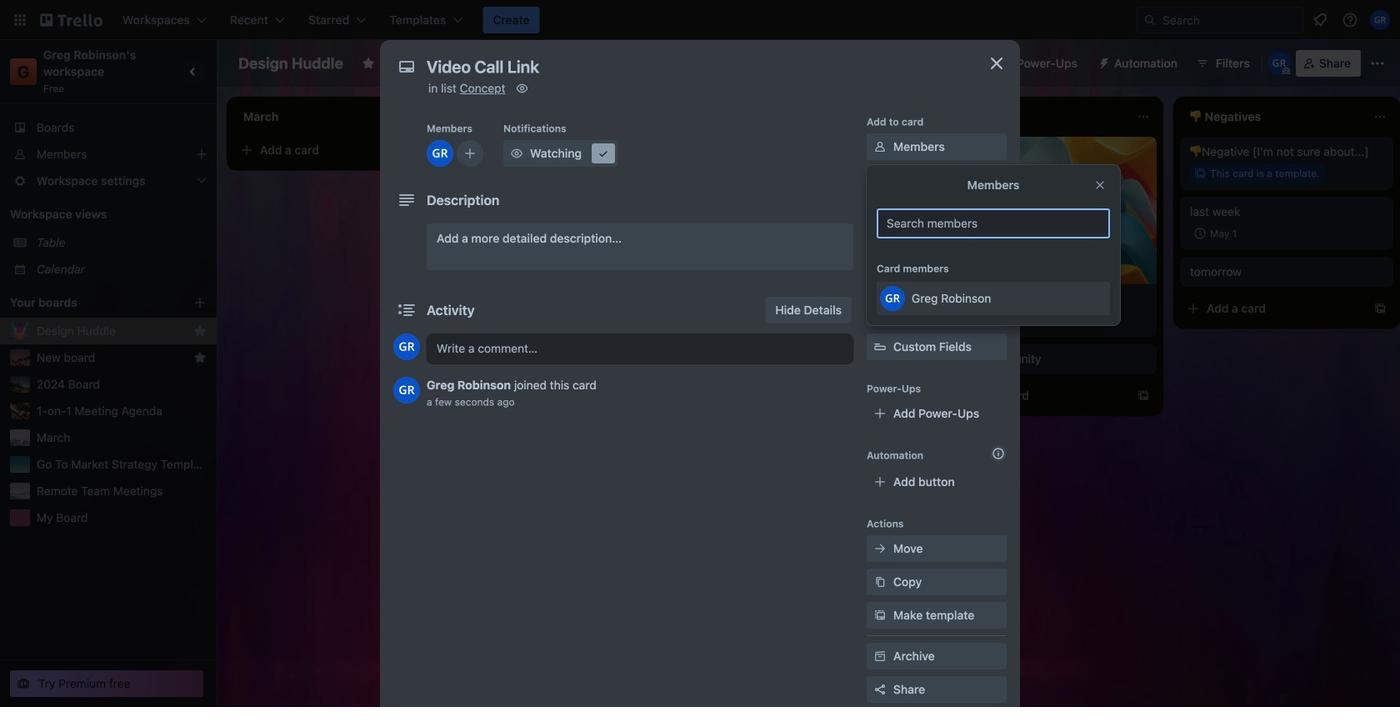 Task type: vqa. For each thing, say whether or not it's contained in the screenshot.
This member is an admin of this Workspace. icon
no



Task type: describe. For each thing, give the bounding box(es) containing it.
your boards with 8 items element
[[10, 293, 168, 313]]

show menu image
[[1370, 55, 1386, 72]]

Board name text field
[[230, 50, 352, 77]]

2 starred icon image from the top
[[193, 351, 207, 364]]

open information menu image
[[1342, 12, 1359, 28]]

1 horizontal spatial create from template… image
[[900, 292, 914, 305]]

0 horizontal spatial create from template… image
[[664, 352, 677, 365]]

star or unstar board image
[[362, 57, 375, 70]]

1 starred icon image from the top
[[193, 324, 207, 338]]

greg robinson (gregrobinson96) image inside primary element
[[1371, 10, 1391, 30]]

add board image
[[193, 296, 207, 309]]

primary element
[[0, 0, 1401, 40]]

close dialog image
[[987, 53, 1007, 73]]

Search field
[[1157, 8, 1303, 32]]

2 horizontal spatial create from template… image
[[1374, 302, 1387, 315]]

1 horizontal spatial create from template… image
[[1137, 389, 1151, 402]]



Task type: locate. For each thing, give the bounding box(es) containing it.
0 horizontal spatial greg robinson (gregrobinson96) image
[[427, 140, 454, 167]]

labels image
[[872, 172, 889, 188]]

0 vertical spatial create from template… image
[[664, 352, 677, 365]]

board image
[[538, 56, 551, 69]]

Write a comment text field
[[427, 333, 854, 364]]

greg robinson (gregrobinson96) image down search field
[[1268, 52, 1291, 75]]

sm image
[[1091, 50, 1115, 73], [509, 145, 525, 162], [595, 145, 612, 162], [872, 305, 889, 322], [872, 648, 889, 664]]

1 horizontal spatial greg robinson (gregrobinson96) image
[[1268, 52, 1291, 75]]

0 vertical spatial greg robinson (gregrobinson96) image
[[1268, 52, 1291, 75]]

search image
[[1144, 13, 1157, 27]]

0 notifications image
[[1311, 10, 1331, 30]]

None checkbox
[[1191, 223, 1243, 243], [504, 310, 560, 330], [1191, 223, 1243, 243], [504, 310, 560, 330]]

0 horizontal spatial create from template… image
[[427, 143, 440, 157]]

create from template… image
[[427, 143, 440, 157], [900, 292, 914, 305], [1374, 302, 1387, 315]]

Search members text field
[[877, 208, 1111, 238]]

starred icon image
[[193, 324, 207, 338], [193, 351, 207, 364]]

1 vertical spatial starred icon image
[[193, 351, 207, 364]]

None text field
[[419, 52, 969, 82]]

sm image
[[514, 80, 531, 97], [872, 138, 889, 155], [872, 540, 889, 557], [872, 574, 889, 590], [872, 607, 889, 624]]

greg robinson (gregrobinson96) image
[[1371, 10, 1391, 30], [657, 240, 677, 260], [880, 286, 905, 311], [394, 333, 420, 360], [394, 377, 420, 404]]

greg robinson (gregrobinson96) image left add members to card icon
[[427, 140, 454, 167]]

add members to card image
[[464, 145, 477, 162]]

greg robinson (gregrobinson96) image
[[1268, 52, 1291, 75], [427, 140, 454, 167]]

1 vertical spatial create from template… image
[[1137, 389, 1151, 402]]

1 vertical spatial greg robinson (gregrobinson96) image
[[427, 140, 454, 167]]

0 vertical spatial starred icon image
[[193, 324, 207, 338]]

create from template… image
[[664, 352, 677, 365], [1137, 389, 1151, 402]]



